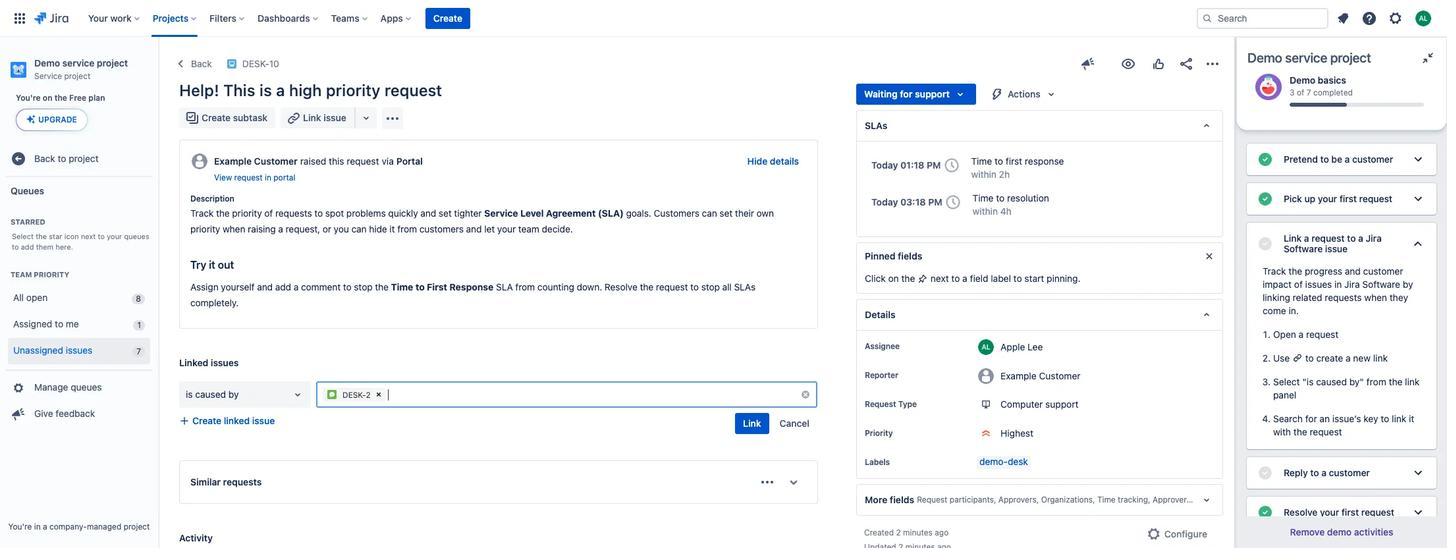 Task type: describe. For each thing, give the bounding box(es) containing it.
assigned to me
[[13, 318, 79, 330]]

to left first
[[416, 281, 425, 293]]

customer for a
[[1353, 154, 1394, 165]]

priority inside goals. customers can set their own priority when raising a request, or you can hide it from customers and let your team decide.
[[190, 223, 220, 235]]

pick
[[1284, 193, 1303, 204]]

slas element
[[857, 110, 1224, 142]]

0 horizontal spatial is
[[186, 389, 193, 400]]

to inside reply to a customer dropdown button
[[1311, 467, 1320, 478]]

configure
[[1165, 528, 1208, 540]]

your
[[88, 12, 108, 23]]

1 vertical spatial by
[[229, 389, 239, 400]]

it help image
[[227, 59, 237, 69]]

0 horizontal spatial in
[[34, 522, 41, 532]]

1 horizontal spatial next
[[931, 273, 949, 284]]

field
[[970, 273, 989, 284]]

01:18
[[901, 159, 925, 171]]

request right view
[[234, 173, 263, 183]]

created 2 minutes ago
[[865, 528, 949, 538]]

select inside starred select the star icon next to your queues to add them here.
[[12, 232, 34, 241]]

demo service project service project
[[34, 57, 128, 81]]

first for your
[[1342, 507, 1359, 518]]

linked issues
[[179, 357, 239, 368]]

pm for today 03:18 pm
[[929, 196, 943, 208]]

give feedback image
[[1081, 56, 1096, 72]]

notifications image
[[1336, 10, 1351, 26]]

out
[[218, 259, 234, 271]]

service for demo service project service project
[[62, 57, 94, 69]]

open image
[[290, 387, 306, 403]]

settings image
[[1388, 10, 1404, 26]]

your inside resolve your first request dropdown button
[[1320, 507, 1340, 518]]

on for you're
[[43, 93, 52, 103]]

chevron image for pick up your first request
[[1411, 191, 1426, 207]]

request inside sla from counting down. resolve the request to stop all slas completely.
[[656, 281, 688, 293]]

4h
[[1001, 206, 1012, 217]]

demo for demo service project service project
[[34, 57, 60, 69]]

organizations,
[[1041, 495, 1095, 505]]

dashboards
[[258, 12, 310, 23]]

click
[[865, 273, 886, 284]]

request up add app icon
[[385, 81, 442, 99]]

a right open
[[1299, 329, 1304, 340]]

today 03:18 pm
[[872, 196, 943, 208]]

reply
[[1284, 467, 1308, 478]]

the left first
[[375, 281, 389, 293]]

customer inside reply to a customer dropdown button
[[1329, 467, 1370, 478]]

priority inside group
[[34, 270, 69, 278]]

a left comment
[[294, 281, 299, 293]]

it inside search for an issue's key to link it with the request
[[1409, 413, 1415, 424]]

description
[[190, 194, 234, 204]]

sidebar navigation image
[[144, 53, 173, 79]]

time inside more fields request participants, approvers, organizations, time tracking, approver groups, components, due date, original estimate
[[1098, 495, 1116, 505]]

the inside select "is caused by" from the link panel
[[1389, 376, 1403, 387]]

create linked issue button
[[171, 413, 283, 429]]

to right comment
[[343, 281, 352, 293]]

them
[[36, 242, 54, 251]]

for for waiting
[[900, 88, 913, 99]]

(sla)
[[598, 208, 624, 219]]

or
[[323, 223, 331, 235]]

spot
[[325, 208, 344, 219]]

your profile and settings image
[[1416, 10, 1432, 26]]

set inside goals. customers can set their own priority when raising a request, or you can hide it from customers and let your team decide.
[[720, 208, 733, 219]]

original
[[1310, 495, 1339, 505]]

link issue button
[[281, 107, 356, 128]]

1 vertical spatial support
[[1046, 399, 1079, 410]]

0 vertical spatial link
[[1374, 353, 1388, 364]]

10
[[269, 58, 279, 69]]

1 vertical spatial service
[[484, 208, 518, 219]]

feedback
[[56, 408, 95, 419]]

link for link a request to a jira software issue
[[1284, 233, 1302, 244]]

time inside time to first response within 2h
[[972, 155, 992, 167]]

pretend to be a customer
[[1284, 154, 1394, 165]]

by"
[[1350, 376, 1365, 387]]

of inside track the progress and customer impact of issues in jira software by linking related requests when they come in.
[[1295, 279, 1303, 290]]

select inside select "is caused by" from the link panel
[[1274, 376, 1300, 387]]

1 set from the left
[[439, 208, 452, 219]]

checked image for resolve
[[1258, 505, 1274, 521]]

support inside waiting for support dropdown button
[[915, 88, 950, 99]]

the down description
[[216, 208, 230, 219]]

help image
[[1362, 10, 1378, 26]]

queues inside 'button'
[[71, 382, 102, 393]]

request,
[[286, 223, 320, 235]]

link web pages and more image
[[358, 110, 374, 126]]

request inside dropdown button
[[1362, 507, 1395, 518]]

lee
[[1028, 341, 1043, 352]]

1 vertical spatial it
[[209, 259, 215, 271]]

tighter
[[454, 208, 482, 219]]

create subtask button
[[179, 107, 276, 128]]

jira inside track the progress and customer impact of issues in jira software by linking related requests when they come in.
[[1345, 279, 1360, 290]]

priority pin to top. only you can see pinned fields. image
[[896, 428, 906, 439]]

their
[[735, 208, 754, 219]]

time left first
[[391, 281, 413, 293]]

Search field
[[1197, 8, 1329, 29]]

vote options: no one has voted for this issue yet. image
[[1151, 56, 1167, 72]]

demo
[[1328, 526, 1352, 538]]

to inside link a request to a jira software issue
[[1348, 233, 1356, 244]]

request inside more fields request participants, approvers, organizations, time tracking, approver groups, components, due date, original estimate
[[917, 495, 948, 505]]

request down pretend to be a customer dropdown button
[[1360, 193, 1393, 204]]

copy link to issue image
[[277, 58, 287, 69]]

desk- for 10
[[242, 58, 269, 69]]

linked
[[224, 415, 250, 426]]

when inside track the progress and customer impact of issues in jira software by linking related requests when they come in.
[[1365, 292, 1388, 303]]

your inside pick up your first request dropdown button
[[1318, 193, 1338, 204]]

to left start
[[1014, 273, 1022, 284]]

time to first response within 2h
[[972, 155, 1064, 180]]

track the progress and customer impact of issues in jira software by linking related requests when they come in.
[[1263, 266, 1414, 316]]

today for today 01:18 pm
[[872, 159, 898, 171]]

completed
[[1314, 88, 1353, 98]]

1 vertical spatial priority
[[865, 428, 893, 438]]

details
[[770, 155, 799, 167]]

slas inside slas element
[[865, 120, 888, 131]]

desk-10
[[242, 58, 279, 69]]

apps
[[381, 12, 403, 23]]

a inside goals. customers can set their own priority when raising a request, or you can hide it from customers and let your team decide.
[[278, 223, 283, 235]]

resolve your first request button
[[1247, 497, 1437, 528]]

issues for unassigned issues
[[66, 345, 92, 356]]

your inside starred select the star icon next to your queues to add them here.
[[107, 232, 122, 241]]

1 horizontal spatial requests
[[275, 208, 312, 219]]

the inside track the progress and customer impact of issues in jira software by linking related requests when they come in.
[[1289, 266, 1303, 277]]

checked image for reply
[[1258, 465, 1274, 481]]

apple
[[1001, 341, 1025, 352]]

add inside starred select the star icon next to your queues to add them here.
[[21, 242, 34, 251]]

clear image
[[373, 389, 384, 400]]

to left spot
[[314, 208, 323, 219]]

you're in a company-managed project
[[8, 522, 150, 532]]

0 horizontal spatial requests
[[223, 476, 262, 488]]

1 horizontal spatial add
[[275, 281, 291, 293]]

your work button
[[84, 8, 145, 29]]

basics
[[1318, 75, 1347, 86]]

request up create
[[1307, 329, 1339, 340]]

and right yourself
[[257, 281, 273, 293]]

of for 7
[[1297, 88, 1305, 98]]

clockicon image for today 01:18 pm
[[941, 155, 962, 176]]

decide.
[[542, 223, 573, 235]]

down.
[[577, 281, 602, 293]]

to right icon
[[98, 232, 105, 241]]

you're on the free plan
[[16, 93, 105, 103]]

a left "new"
[[1346, 353, 1351, 364]]

me
[[66, 318, 79, 330]]

star
[[49, 232, 62, 241]]

team
[[11, 270, 32, 278]]

request left 'via'
[[347, 155, 379, 167]]

1 horizontal spatial link
[[743, 418, 761, 429]]

the inside starred select the star icon next to your queues to add them here.
[[36, 232, 47, 241]]

1 stop from the left
[[354, 281, 373, 293]]

teams
[[331, 12, 360, 23]]

pinned fields
[[865, 250, 923, 262]]

your inside goals. customers can set their own priority when raising a request, or you can hide it from customers and let your team decide.
[[497, 223, 516, 235]]

link a request to a jira software issue button
[[1247, 223, 1437, 265]]

goals.
[[626, 208, 652, 219]]

create for create
[[433, 12, 463, 23]]

the left free
[[54, 93, 67, 103]]

response
[[1025, 155, 1064, 167]]

upgrade
[[38, 115, 77, 125]]

0 vertical spatial can
[[702, 208, 717, 219]]

a left high
[[276, 81, 285, 99]]

and up the customers
[[421, 208, 436, 219]]

details
[[865, 309, 896, 320]]

cancel
[[780, 418, 810, 429]]

clear image
[[801, 389, 811, 400]]

from inside select "is caused by" from the link panel
[[1367, 376, 1387, 387]]

link issue icon image
[[1293, 353, 1303, 363]]

collapse panel image
[[1421, 50, 1436, 66]]

checked image for pick
[[1258, 191, 1274, 207]]

start
[[1025, 273, 1045, 284]]

03:18
[[901, 196, 926, 208]]

issue inside button
[[324, 112, 346, 123]]

by inside track the progress and customer impact of issues in jira software by linking related requests when they come in.
[[1403, 279, 1414, 290]]

software inside link a request to a jira software issue
[[1284, 243, 1323, 254]]

clockicon image for today 03:18 pm
[[943, 192, 964, 213]]

a up original on the bottom
[[1322, 467, 1327, 478]]

today 01:18 pm
[[872, 159, 941, 171]]

here.
[[56, 242, 73, 251]]

when inside goals. customers can set their own priority when raising a request, or you can hide it from customers and let your team decide.
[[223, 223, 245, 235]]

next inside starred select the star icon next to your queues to add them here.
[[81, 232, 96, 241]]

to down starred
[[12, 242, 19, 251]]

on for click
[[889, 273, 899, 284]]

fields for pinned
[[898, 250, 923, 262]]

time to resolution within 4h
[[973, 192, 1050, 217]]

0 vertical spatial request
[[865, 399, 896, 409]]

link for the
[[1406, 376, 1420, 387]]

a right be
[[1345, 154, 1350, 165]]

within inside time to first response within 2h
[[972, 169, 997, 180]]

in.
[[1289, 305, 1299, 316]]

to left field
[[952, 273, 960, 284]]

1 vertical spatial caused
[[195, 389, 226, 400]]

give feedback
[[34, 408, 95, 419]]

request inside search for an issue's key to link it with the request
[[1310, 426, 1343, 438]]

completely.
[[190, 297, 239, 308]]

and inside goals. customers can set their own priority when raising a request, or you can hide it from customers and let your team decide.
[[466, 223, 482, 235]]

fields for more
[[890, 494, 915, 505]]

request inside link a request to a jira software issue
[[1312, 233, 1345, 244]]

1
[[137, 320, 141, 330]]

actions button
[[982, 84, 1067, 105]]

0 vertical spatial priority
[[326, 81, 380, 99]]

customer for and
[[1364, 266, 1404, 277]]

date,
[[1289, 495, 1308, 505]]

starred select the star icon next to your queues to add them here.
[[11, 218, 149, 251]]

2h
[[999, 169, 1010, 180]]

hide message image
[[1202, 248, 1218, 264]]

issues for linked issues
[[211, 357, 239, 368]]

within inside time to resolution within 4h
[[973, 206, 998, 217]]

a left field
[[963, 273, 968, 284]]

dashboards button
[[254, 8, 323, 29]]

jira inside link a request to a jira software issue
[[1366, 233, 1382, 244]]

search image
[[1202, 13, 1213, 23]]

you're for you're on the free plan
[[16, 93, 41, 103]]

0 vertical spatial in
[[265, 173, 271, 183]]

chevron image for pretend to be a customer
[[1411, 152, 1426, 167]]

the inside search for an issue's key to link it with the request
[[1294, 426, 1308, 438]]

the down pinned fields
[[902, 273, 915, 284]]

via
[[382, 155, 394, 167]]

demo for demo basics 3 of 7 completed
[[1290, 75, 1316, 86]]

manage queues button
[[5, 375, 153, 401]]

0 vertical spatial is
[[259, 81, 272, 99]]



Task type: locate. For each thing, give the bounding box(es) containing it.
first inside dropdown button
[[1340, 193, 1357, 204]]

resolve down date,
[[1284, 507, 1318, 518]]

support right "waiting"
[[915, 88, 950, 99]]

you're left the company-
[[8, 522, 32, 532]]

your right icon
[[107, 232, 122, 241]]

1 vertical spatial 7
[[136, 346, 141, 356]]

project
[[1331, 50, 1372, 65], [97, 57, 128, 69], [64, 71, 91, 81], [69, 153, 99, 164], [124, 522, 150, 532]]

for for search
[[1306, 413, 1318, 424]]

project for demo service project service project
[[97, 57, 128, 69]]

customer for example customer raised this request via portal
[[254, 155, 298, 167]]

to inside sla from counting down. resolve the request to stop all slas completely.
[[691, 281, 699, 293]]

3 chevron image from the top
[[1411, 505, 1426, 521]]

0 horizontal spatial by
[[229, 389, 239, 400]]

a
[[276, 81, 285, 99], [1345, 154, 1350, 165], [278, 223, 283, 235], [1305, 233, 1310, 244], [1359, 233, 1364, 244], [963, 273, 968, 284], [294, 281, 299, 293], [1299, 329, 1304, 340], [1346, 353, 1351, 364], [1322, 467, 1327, 478], [43, 522, 47, 532]]

1 horizontal spatial when
[[1365, 292, 1388, 303]]

banner
[[0, 0, 1448, 37]]

response
[[450, 281, 494, 293]]

2 vertical spatial requests
[[223, 476, 262, 488]]

jira down link a request to a jira software issue dropdown button
[[1345, 279, 1360, 290]]

2 vertical spatial in
[[34, 522, 41, 532]]

customer inside pretend to be a customer dropdown button
[[1353, 154, 1394, 165]]

link for link issue
[[303, 112, 321, 123]]

slas inside sla from counting down. resolve the request to stop all slas completely.
[[734, 281, 756, 293]]

issue right linked
[[252, 415, 275, 426]]

your down original on the bottom
[[1320, 507, 1340, 518]]

unassigned issues
[[13, 345, 92, 356]]

to inside pretend to be a customer dropdown button
[[1321, 154, 1330, 165]]

set left their in the top of the page
[[720, 208, 733, 219]]

filters button
[[206, 8, 250, 29]]

1 vertical spatial issue
[[1326, 243, 1348, 254]]

1 vertical spatial request
[[917, 495, 948, 505]]

7 down 1
[[136, 346, 141, 356]]

customer
[[1353, 154, 1394, 165], [1364, 266, 1404, 277], [1329, 467, 1370, 478]]

next right icon
[[81, 232, 96, 241]]

1 horizontal spatial in
[[265, 173, 271, 183]]

queues up the give feedback button
[[71, 382, 102, 393]]

icon
[[64, 232, 79, 241]]

demo inside demo service project service project
[[34, 57, 60, 69]]

chevron image inside resolve your first request dropdown button
[[1411, 505, 1426, 521]]

create inside create button
[[433, 12, 463, 23]]

demo inside demo basics 3 of 7 completed
[[1290, 75, 1316, 86]]

issues right linked
[[211, 357, 239, 368]]

1 horizontal spatial desk-
[[343, 390, 366, 400]]

view request in portal link
[[214, 172, 295, 183]]

1 horizontal spatial set
[[720, 208, 733, 219]]

1 vertical spatial is
[[186, 389, 193, 400]]

issue up progress
[[1326, 243, 1348, 254]]

1 today from the top
[[872, 159, 898, 171]]

link inside search for an issue's key to link it with the request
[[1392, 413, 1407, 424]]

on up upgrade button
[[43, 93, 52, 103]]

details element
[[857, 299, 1224, 331]]

back for back
[[191, 58, 212, 69]]

from
[[397, 223, 417, 235], [515, 281, 535, 293], [1367, 376, 1387, 387]]

0 horizontal spatial request
[[865, 399, 896, 409]]

desk-10 link
[[242, 56, 279, 72]]

requests inside track the progress and customer impact of issues in jira software by linking related requests when they come in.
[[1325, 292, 1362, 303]]

create down help!
[[202, 112, 231, 123]]

1 vertical spatial jira
[[1345, 279, 1360, 290]]

banner containing your work
[[0, 0, 1448, 37]]

1 vertical spatial 2
[[896, 528, 901, 538]]

all
[[13, 292, 24, 303]]

in left portal
[[265, 173, 271, 183]]

caused inside select "is caused by" from the link panel
[[1317, 376, 1347, 387]]

is down linked
[[186, 389, 193, 400]]

first
[[427, 281, 447, 293]]

2 vertical spatial issue
[[252, 415, 275, 426]]

add left them
[[21, 242, 34, 251]]

1 vertical spatial of
[[264, 208, 273, 219]]

for inside dropdown button
[[900, 88, 913, 99]]

1 chevron image from the top
[[1411, 236, 1426, 252]]

fields right "more"
[[890, 494, 915, 505]]

all open
[[13, 292, 48, 303]]

2 horizontal spatial link
[[1284, 233, 1302, 244]]

to create a new link
[[1303, 353, 1388, 364]]

priority left the priority pin to top. only you can see pinned fields. image
[[865, 428, 893, 438]]

it inside goals. customers can set their own priority when raising a request, or you can hide it from customers and let your team decide.
[[390, 223, 395, 235]]

track down description
[[190, 208, 214, 219]]

0 vertical spatial back
[[191, 58, 212, 69]]

0 horizontal spatial caused
[[195, 389, 226, 400]]

you
[[334, 223, 349, 235]]

and
[[421, 208, 436, 219], [466, 223, 482, 235], [1345, 266, 1361, 277], [257, 281, 273, 293]]

pretend
[[1284, 154, 1318, 165]]

1 vertical spatial within
[[973, 206, 998, 217]]

assign
[[190, 281, 219, 293]]

chevron image for reply to a customer
[[1411, 465, 1426, 481]]

2 chevron image from the top
[[1411, 191, 1426, 207]]

time inside time to resolution within 4h
[[973, 192, 994, 204]]

clockicon image
[[941, 155, 962, 176], [943, 192, 964, 213]]

2 vertical spatial chevron image
[[1411, 505, 1426, 521]]

chevron image
[[1411, 152, 1426, 167], [1411, 191, 1426, 207]]

link
[[1374, 353, 1388, 364], [1406, 376, 1420, 387], [1392, 413, 1407, 424]]

group containing manage queues
[[5, 369, 153, 431]]

similar
[[190, 476, 221, 488]]

primary element
[[8, 0, 1197, 37]]

minutes
[[903, 528, 933, 538]]

0 vertical spatial next
[[81, 232, 96, 241]]

1 horizontal spatial request
[[917, 495, 948, 505]]

0 horizontal spatial support
[[915, 88, 950, 99]]

next
[[81, 232, 96, 241], [931, 273, 949, 284]]

to
[[58, 153, 66, 164], [1321, 154, 1330, 165], [995, 155, 1004, 167], [996, 192, 1005, 204], [314, 208, 323, 219], [98, 232, 105, 241], [1348, 233, 1356, 244], [12, 242, 19, 251], [952, 273, 960, 284], [1014, 273, 1022, 284], [343, 281, 352, 293], [416, 281, 425, 293], [691, 281, 699, 293], [55, 318, 63, 330], [1306, 353, 1314, 364], [1381, 413, 1390, 424], [1311, 467, 1320, 478]]

stop inside sla from counting down. resolve the request to stop all slas completely.
[[702, 281, 720, 293]]

demo up you're on the free plan
[[34, 57, 60, 69]]

from inside goals. customers can set their own priority when raising a request, or you can hide it from customers and let your team decide.
[[397, 223, 417, 235]]

show image
[[783, 472, 805, 493]]

a down pick up your first request dropdown button
[[1359, 233, 1364, 244]]

3 checked image from the top
[[1258, 465, 1274, 481]]

create down 'is caused by'
[[192, 415, 221, 426]]

progress
[[1305, 266, 1343, 277]]

2 left the minutes
[[896, 528, 901, 538]]

priority down description
[[190, 223, 220, 235]]

queues
[[124, 232, 149, 241], [71, 382, 102, 393]]

resolve inside sla from counting down. resolve the request to stop all slas completely.
[[605, 281, 638, 293]]

0 vertical spatial example
[[214, 155, 252, 167]]

software up "they"
[[1363, 279, 1401, 290]]

0 vertical spatial create
[[433, 12, 463, 23]]

1 vertical spatial clockicon image
[[943, 192, 964, 213]]

back link
[[171, 53, 216, 74]]

demo basics 3 of 7 completed
[[1290, 75, 1353, 98]]

more fields element
[[857, 484, 1373, 516]]

caused up create linked issue button
[[195, 389, 226, 400]]

they
[[1390, 292, 1409, 303]]

linked
[[179, 357, 208, 368]]

track inside track the progress and customer impact of issues in jira software by linking related requests when they come in.
[[1263, 266, 1287, 277]]

1 horizontal spatial caused
[[1317, 376, 1347, 387]]

issue inside link a request to a jira software issue
[[1326, 243, 1348, 254]]

1 vertical spatial link
[[1284, 233, 1302, 244]]

0 vertical spatial first
[[1006, 155, 1023, 167]]

2 vertical spatial issues
[[211, 357, 239, 368]]

request
[[385, 81, 442, 99], [347, 155, 379, 167], [234, 173, 263, 183], [1360, 193, 1393, 204], [1312, 233, 1345, 244], [656, 281, 688, 293], [1307, 329, 1339, 340], [1310, 426, 1343, 438], [1362, 507, 1395, 518]]

let
[[484, 223, 495, 235]]

checked image inside resolve your first request dropdown button
[[1258, 505, 1274, 521]]

2 horizontal spatial issue
[[1326, 243, 1348, 254]]

1 vertical spatial when
[[1365, 292, 1388, 303]]

1 vertical spatial you're
[[8, 522, 32, 532]]

1 horizontal spatial priority
[[865, 428, 893, 438]]

track for track the priority of requests to spot problems quickly and set tighter service level agreement (sla)
[[190, 208, 214, 219]]

request left type
[[865, 399, 896, 409]]

0 vertical spatial queues
[[124, 232, 149, 241]]

queues inside starred select the star icon next to your queues to add them here.
[[124, 232, 149, 241]]

issue inside button
[[252, 415, 275, 426]]

set up the customers
[[439, 208, 452, 219]]

customer inside track the progress and customer impact of issues in jira software by linking related requests when they come in.
[[1364, 266, 1404, 277]]

1 vertical spatial slas
[[734, 281, 756, 293]]

team
[[518, 223, 540, 235]]

desk-2
[[343, 390, 371, 400]]

and left let
[[466, 223, 482, 235]]

0 horizontal spatial issue
[[252, 415, 275, 426]]

1 vertical spatial pm
[[929, 196, 943, 208]]

software
[[1284, 243, 1323, 254], [1363, 279, 1401, 290]]

sla from counting down. resolve the request to stop all slas completely.
[[190, 281, 758, 308]]

request up activities
[[1362, 507, 1395, 518]]

0 horizontal spatial software
[[1284, 243, 1323, 254]]

software inside track the progress and customer impact of issues in jira software by linking related requests when they come in.
[[1363, 279, 1401, 290]]

view request in portal
[[214, 173, 295, 183]]

customer for example customer
[[1039, 370, 1081, 381]]

time left tracking,
[[1098, 495, 1116, 505]]

1 horizontal spatial priority
[[232, 208, 262, 219]]

checked image
[[1258, 152, 1274, 167], [1258, 191, 1274, 207], [1258, 465, 1274, 481], [1258, 505, 1274, 521]]

of inside demo basics 3 of 7 completed
[[1297, 88, 1305, 98]]

first inside time to first response within 2h
[[1006, 155, 1023, 167]]

0 vertical spatial customer
[[254, 155, 298, 167]]

resolve right the down.
[[605, 281, 638, 293]]

1 vertical spatial software
[[1363, 279, 1401, 290]]

time up within 4h button
[[973, 192, 994, 204]]

create inside create subtask button
[[202, 112, 231, 123]]

on right click
[[889, 273, 899, 284]]

0 horizontal spatial stop
[[354, 281, 373, 293]]

from right "sla"
[[515, 281, 535, 293]]

1 vertical spatial create
[[202, 112, 231, 123]]

to inside 'team priority' group
[[55, 318, 63, 330]]

1 horizontal spatial software
[[1363, 279, 1401, 290]]

to left all
[[691, 281, 699, 293]]

you're for you're in a company-managed project
[[8, 522, 32, 532]]

service inside demo service project service project
[[62, 57, 94, 69]]

2 horizontal spatial it
[[1409, 413, 1415, 424]]

sla
[[496, 281, 513, 293]]

first right up
[[1340, 193, 1357, 204]]

chevron image inside reply to a customer dropdown button
[[1411, 465, 1426, 481]]

0 horizontal spatial 2
[[366, 390, 371, 400]]

actions
[[1008, 88, 1041, 99]]

checked image left 'pretend'
[[1258, 152, 1274, 167]]

today for today 03:18 pm
[[872, 196, 898, 208]]

0 vertical spatial software
[[1284, 243, 1323, 254]]

in inside track the progress and customer impact of issues in jira software by linking related requests when they come in.
[[1335, 279, 1342, 290]]

the up them
[[36, 232, 47, 241]]

link inside select "is caused by" from the link panel
[[1406, 376, 1420, 387]]

priority up open
[[34, 270, 69, 278]]

7 right 3
[[1307, 88, 1312, 98]]

is caused by
[[186, 389, 239, 400]]

0 vertical spatial jira
[[1366, 233, 1382, 244]]

to left be
[[1321, 154, 1330, 165]]

2 vertical spatial from
[[1367, 376, 1387, 387]]

0 vertical spatial resolve
[[605, 281, 638, 293]]

1 vertical spatial back
[[34, 153, 55, 164]]

0 vertical spatial slas
[[865, 120, 888, 131]]

group
[[5, 369, 153, 431]]

to inside search for an issue's key to link it with the request
[[1381, 413, 1390, 424]]

progress bar
[[1290, 103, 1425, 107]]

on
[[43, 93, 52, 103], [889, 273, 899, 284]]

support down 'example customer'
[[1046, 399, 1079, 410]]

chevron image for link a request to a jira software issue
[[1411, 236, 1426, 252]]

select down starred
[[12, 232, 34, 241]]

2 stop from the left
[[702, 281, 720, 293]]

select
[[12, 232, 34, 241], [1274, 376, 1300, 387]]

appswitcher icon image
[[12, 10, 28, 26]]

example for example customer
[[1001, 370, 1037, 381]]

0 horizontal spatial priority
[[34, 270, 69, 278]]

checked image for pretend
[[1258, 152, 1274, 167]]

remove demo activities button
[[1289, 522, 1395, 543]]

request left all
[[656, 281, 688, 293]]

issues inside 'team priority' group
[[66, 345, 92, 356]]

2 checked image from the top
[[1258, 191, 1274, 207]]

customer
[[254, 155, 298, 167], [1039, 370, 1081, 381]]

with
[[1274, 426, 1291, 438]]

next to a field label to start pinning.
[[928, 273, 1081, 284]]

remove demo activities
[[1290, 526, 1394, 538]]

0 horizontal spatial link
[[303, 112, 321, 123]]

create for create linked issue
[[192, 415, 221, 426]]

hide
[[748, 155, 768, 167]]

Linked issues text field
[[388, 388, 390, 401]]

0 horizontal spatial can
[[352, 223, 367, 235]]

comment
[[301, 281, 341, 293]]

desk- for 2
[[343, 390, 366, 400]]

estimate
[[1341, 495, 1373, 505]]

to inside back to project link
[[58, 153, 66, 164]]

2 vertical spatial link
[[1392, 413, 1407, 424]]

in left the company-
[[34, 522, 41, 532]]

clockicon image right 03:18
[[943, 192, 964, 213]]

checked image inside reply to a customer dropdown button
[[1258, 465, 1274, 481]]

assignee pin to top. only you can see pinned fields. image
[[903, 341, 913, 352]]

1 horizontal spatial example
[[1001, 370, 1037, 381]]

2 chevron image from the top
[[1411, 465, 1426, 481]]

share image
[[1179, 56, 1195, 72]]

a up progress
[[1305, 233, 1310, 244]]

0 vertical spatial customer
[[1353, 154, 1394, 165]]

request up ago
[[917, 495, 948, 505]]

resolve inside dropdown button
[[1284, 507, 1318, 518]]

add app image
[[385, 110, 400, 126]]

highest
[[1001, 428, 1034, 439]]

issues down me
[[66, 345, 92, 356]]

apps button
[[377, 8, 416, 29]]

0 vertical spatial clockicon image
[[941, 155, 962, 176]]

add
[[21, 242, 34, 251], [275, 281, 291, 293]]

1 horizontal spatial it
[[390, 223, 395, 235]]

next left field
[[931, 273, 949, 284]]

jira image
[[34, 10, 68, 26], [34, 10, 68, 26]]

labels pin to top. only you can see pinned fields. image
[[893, 457, 903, 468]]

demo for demo service project
[[1248, 50, 1283, 65]]

participants,
[[950, 495, 997, 505]]

1 horizontal spatial queues
[[124, 232, 149, 241]]

1 vertical spatial priority
[[232, 208, 262, 219]]

2 vertical spatial create
[[192, 415, 221, 426]]

customer up "they"
[[1364, 266, 1404, 277]]

chevron image inside pick up your first request dropdown button
[[1411, 191, 1426, 207]]

link right key
[[1392, 413, 1407, 424]]

to inside time to resolution within 4h
[[996, 192, 1005, 204]]

issue left link web pages and more image
[[324, 112, 346, 123]]

link for to
[[1392, 413, 1407, 424]]

1 horizontal spatial service
[[484, 208, 518, 219]]

starred group
[[5, 204, 153, 256]]

time up within 2h button
[[972, 155, 992, 167]]

1 vertical spatial issues
[[66, 345, 92, 356]]

come
[[1263, 305, 1287, 316]]

link inside link a request to a jira software issue
[[1284, 233, 1302, 244]]

1 horizontal spatial demo
[[1248, 50, 1283, 65]]

create button
[[426, 8, 470, 29]]

0 vertical spatial pm
[[927, 159, 941, 171]]

a left the company-
[[43, 522, 47, 532]]

to down the upgrade
[[58, 153, 66, 164]]

2 left clear icon
[[366, 390, 371, 400]]

of for requests
[[264, 208, 273, 219]]

own
[[757, 208, 774, 219]]

watch options: you are not watching this issue, 0 people watching image
[[1121, 56, 1137, 72]]

service inside demo service project service project
[[34, 71, 62, 81]]

and inside track the progress and customer impact of issues in jira software by linking related requests when they come in.
[[1345, 266, 1361, 277]]

new
[[1354, 353, 1371, 364]]

computer support
[[1001, 399, 1079, 410]]

checked image
[[1258, 236, 1274, 252]]

to down pick up your first request dropdown button
[[1348, 233, 1356, 244]]

issue's
[[1333, 413, 1362, 424]]

7 inside 'team priority' group
[[136, 346, 141, 356]]

2 horizontal spatial priority
[[326, 81, 380, 99]]

2 vertical spatial customer
[[1329, 467, 1370, 478]]

request type
[[865, 399, 917, 409]]

track up impact on the right bottom of page
[[1263, 266, 1287, 277]]

help! this is a high priority request
[[179, 81, 442, 99]]

0 vertical spatial support
[[915, 88, 950, 99]]

to up 4h
[[996, 192, 1005, 204]]

example for example customer raised this request via portal
[[214, 155, 252, 167]]

to right key
[[1381, 413, 1390, 424]]

activities
[[1355, 526, 1394, 538]]

1 horizontal spatial customer
[[1039, 370, 1081, 381]]

1 horizontal spatial back
[[191, 58, 212, 69]]

key
[[1364, 413, 1379, 424]]

raised
[[300, 155, 326, 167]]

0 vertical spatial chevron image
[[1411, 152, 1426, 167]]

pm for today 01:18 pm
[[927, 159, 941, 171]]

demo up 3
[[1290, 75, 1316, 86]]

from inside sla from counting down. resolve the request to stop all slas completely.
[[515, 281, 535, 293]]

select up panel
[[1274, 376, 1300, 387]]

to right reply
[[1311, 467, 1320, 478]]

chevron image inside pretend to be a customer dropdown button
[[1411, 152, 1426, 167]]

0 vertical spatial 2
[[366, 390, 371, 400]]

first inside dropdown button
[[1342, 507, 1359, 518]]

example up computer
[[1001, 370, 1037, 381]]

this
[[329, 155, 344, 167]]

issues inside track the progress and customer impact of issues in jira software by linking related requests when they come in.
[[1306, 279, 1332, 290]]

2 set from the left
[[720, 208, 733, 219]]

back up queues
[[34, 153, 55, 164]]

track for track the progress and customer impact of issues in jira software by linking related requests when they come in.
[[1263, 266, 1287, 277]]

use
[[1274, 353, 1293, 364]]

the
[[54, 93, 67, 103], [216, 208, 230, 219], [36, 232, 47, 241], [1289, 266, 1303, 277], [902, 273, 915, 284], [375, 281, 389, 293], [640, 281, 654, 293], [1389, 376, 1403, 387], [1294, 426, 1308, 438]]

service up free
[[62, 57, 94, 69]]

0 vertical spatial for
[[900, 88, 913, 99]]

track
[[190, 208, 214, 219], [1263, 266, 1287, 277]]

software up progress
[[1284, 243, 1323, 254]]

project up free
[[64, 71, 91, 81]]

customer up the computer support
[[1039, 370, 1081, 381]]

0 horizontal spatial demo
[[34, 57, 60, 69]]

give
[[34, 408, 53, 419]]

your right let
[[497, 223, 516, 235]]

7 inside demo basics 3 of 7 completed
[[1307, 88, 1312, 98]]

project for back to project
[[69, 153, 99, 164]]

portal
[[274, 173, 295, 183]]

of
[[1297, 88, 1305, 98], [264, 208, 273, 219], [1295, 279, 1303, 290]]

2 today from the top
[[872, 196, 898, 208]]

for right "waiting"
[[900, 88, 913, 99]]

1 vertical spatial on
[[889, 273, 899, 284]]

can down problems
[[352, 223, 367, 235]]

you're up upgrade button
[[16, 93, 41, 103]]

request up progress
[[1312, 233, 1345, 244]]

pm right 01:18
[[927, 159, 941, 171]]

link right by"
[[1406, 376, 1420, 387]]

is right this
[[259, 81, 272, 99]]

create inside create linked issue button
[[192, 415, 221, 426]]

1 checked image from the top
[[1258, 152, 1274, 167]]

service up demo basics 3 of 7 completed at the top right of the page
[[1286, 50, 1328, 65]]

desk- left clear icon
[[343, 390, 366, 400]]

reply to a customer button
[[1247, 457, 1437, 489]]

more
[[865, 494, 888, 505]]

an
[[1320, 413, 1330, 424]]

2 horizontal spatial in
[[1335, 279, 1342, 290]]

checked image left date,
[[1258, 505, 1274, 521]]

2 horizontal spatial issues
[[1306, 279, 1332, 290]]

service for demo service project
[[1286, 50, 1328, 65]]

1 chevron image from the top
[[1411, 152, 1426, 167]]

it right key
[[1409, 413, 1415, 424]]

2 vertical spatial it
[[1409, 413, 1415, 424]]

0 horizontal spatial queues
[[71, 382, 102, 393]]

1 horizontal spatial by
[[1403, 279, 1414, 290]]

0 vertical spatial add
[[21, 242, 34, 251]]

when left the 'raising'
[[223, 223, 245, 235]]

2 for desk-
[[366, 390, 371, 400]]

1 vertical spatial fields
[[890, 494, 915, 505]]

project right managed
[[124, 522, 150, 532]]

4 checked image from the top
[[1258, 505, 1274, 521]]

back for back to project
[[34, 153, 55, 164]]

approvers,
[[999, 495, 1039, 505]]

2 for created
[[896, 528, 901, 538]]

actions image
[[1205, 56, 1221, 72]]

demo-desk link
[[977, 456, 1031, 469]]

up
[[1305, 193, 1316, 204]]

chevron image
[[1411, 236, 1426, 252], [1411, 465, 1426, 481], [1411, 505, 1426, 521]]

the down search
[[1294, 426, 1308, 438]]

hide details
[[748, 155, 799, 167]]

project for demo service project
[[1331, 50, 1372, 65]]

create for create subtask
[[202, 112, 231, 123]]

chevron image for resolve your first request
[[1411, 505, 1426, 521]]

for inside search for an issue's key to link it with the request
[[1306, 413, 1318, 424]]

0 vertical spatial requests
[[275, 208, 312, 219]]

to right link issue icon
[[1306, 353, 1314, 364]]

to inside time to first response within 2h
[[995, 155, 1004, 167]]

it right hide
[[390, 223, 395, 235]]

0 horizontal spatial set
[[439, 208, 452, 219]]

the inside sla from counting down. resolve the request to stop all slas completely.
[[640, 281, 654, 293]]

0 horizontal spatial slas
[[734, 281, 756, 293]]

1 vertical spatial first
[[1340, 193, 1357, 204]]

1 vertical spatial chevron image
[[1411, 465, 1426, 481]]

first for to
[[1006, 155, 1023, 167]]

0 vertical spatial priority
[[34, 270, 69, 278]]

back up help!
[[191, 58, 212, 69]]

open
[[1274, 329, 1297, 340]]

demo down search field
[[1248, 50, 1283, 65]]

create right apps popup button
[[433, 12, 463, 23]]

assigned
[[13, 318, 52, 330]]

can right customers
[[702, 208, 717, 219]]

2 vertical spatial first
[[1342, 507, 1359, 518]]

team priority group
[[5, 256, 153, 369]]

project down the upgrade
[[69, 153, 99, 164]]

it right try
[[209, 259, 215, 271]]

0 vertical spatial caused
[[1317, 376, 1347, 387]]

work
[[110, 12, 132, 23]]

link
[[303, 112, 321, 123], [1284, 233, 1302, 244], [743, 418, 761, 429]]

1 horizontal spatial jira
[[1366, 233, 1382, 244]]

project inside back to project link
[[69, 153, 99, 164]]



Task type: vqa. For each thing, say whether or not it's contained in the screenshot.
topmost the Resolve
yes



